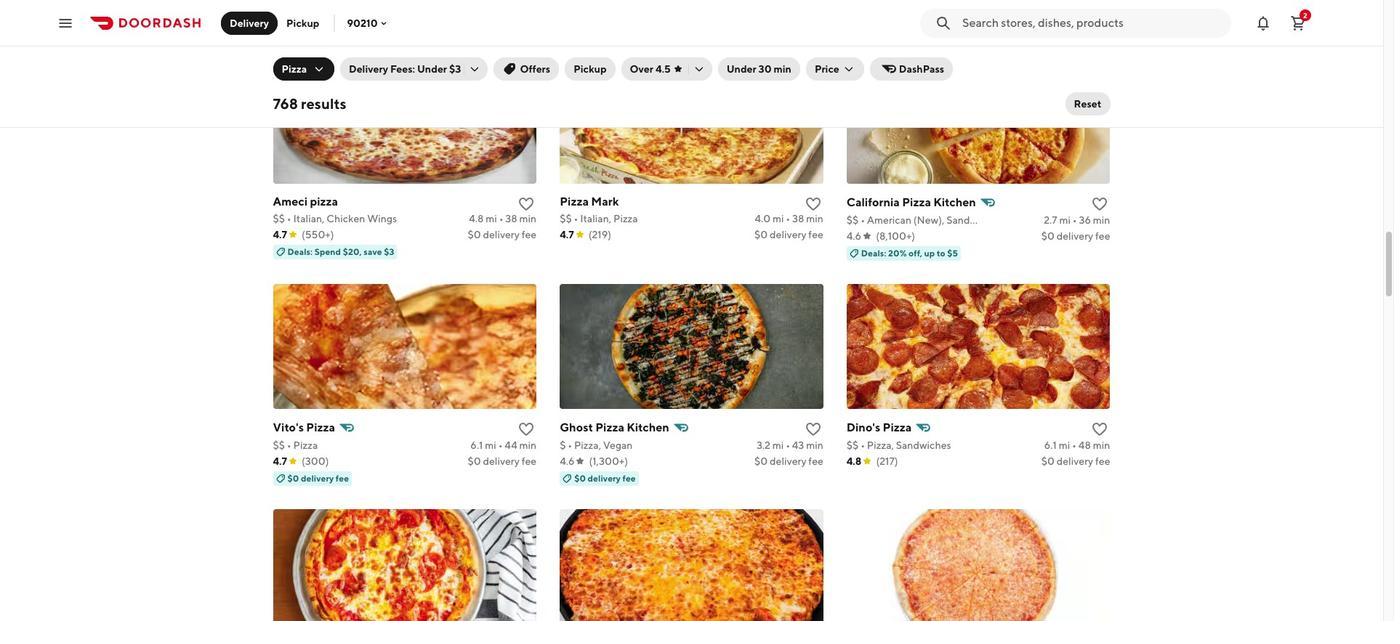 Task type: vqa. For each thing, say whether or not it's contained in the screenshot.


Task type: describe. For each thing, give the bounding box(es) containing it.
fees:
[[390, 63, 415, 75]]

$​0 for 6.1 mi • 48 min
[[1042, 456, 1055, 467]]

0 vertical spatial sandwiches
[[947, 214, 1002, 226]]

pizza up $$ • american (new), sandwiches
[[903, 195, 932, 209]]

(217)
[[877, 456, 898, 467]]

ameci pizza
[[273, 195, 338, 208]]

spend $25, save $5
[[288, 22, 367, 33]]

$​0 delivery fee for 4.8 mi • 38 min
[[468, 229, 537, 240]]

mi for dino's pizza
[[1059, 440, 1071, 451]]

$0 for vito's
[[288, 473, 299, 484]]

price
[[815, 63, 840, 75]]

chicken
[[327, 213, 365, 224]]

mi for vito's pizza
[[485, 440, 497, 451]]

under 30 min
[[727, 63, 792, 75]]

6.1 for vito's pizza
[[471, 440, 483, 451]]

open menu image
[[57, 14, 74, 32]]

3.2 mi • 43 min
[[757, 440, 824, 451]]

4.0 mi • 38 min
[[755, 213, 824, 224]]

36
[[1080, 214, 1092, 226]]

0 horizontal spatial up
[[898, 22, 908, 33]]

768
[[273, 95, 298, 112]]

deals: 20% off, up to $5
[[862, 248, 958, 259]]

deals: spend $20, save $3
[[288, 246, 394, 257]]

1 horizontal spatial up
[[925, 248, 935, 259]]

3.2
[[757, 440, 771, 451]]

4.7 for pizza
[[560, 229, 574, 240]]

1 horizontal spatial $3
[[449, 63, 461, 75]]

1 horizontal spatial to
[[937, 248, 946, 259]]

delivery for 6.1 mi • 44 min
[[483, 456, 520, 467]]

dino's
[[847, 421, 881, 435]]

mark
[[591, 195, 619, 208]]

2 vertical spatial 4.8
[[847, 456, 862, 467]]

pizza inside pizza button
[[282, 63, 307, 75]]

0 horizontal spatial pickup
[[287, 17, 320, 29]]

$$ • american (new), sandwiches
[[847, 214, 1002, 226]]

1 horizontal spatial save
[[364, 246, 382, 257]]

$​0 delivery fee for 6.1 mi • 44 min
[[468, 456, 537, 467]]

kitchen for california pizza kitchen
[[934, 195, 977, 209]]

pizza down vito's pizza
[[293, 440, 318, 451]]

click to add this store to your saved list image left pizza mark
[[518, 195, 535, 213]]

results
[[301, 95, 347, 112]]

$$ down pizza mark
[[560, 213, 572, 224]]

(8,100+)
[[876, 230, 916, 242]]

pizza up $$ • pizza
[[306, 421, 335, 435]]

under inside button
[[727, 63, 757, 75]]

$​0 for 4.8 mi • 38 min
[[468, 229, 481, 240]]

$$ • pizza
[[273, 440, 318, 451]]

38 for pizza mark
[[793, 213, 805, 224]]

ameci
[[273, 195, 308, 208]]

reset button
[[1066, 92, 1111, 116]]

fee for 6.1 mi • 44 min
[[522, 456, 537, 467]]

pizza, for ghost
[[574, 440, 601, 451]]

$​0 for 6.1 mi • 44 min
[[468, 456, 481, 467]]

$​0 for 2.7 mi • 36 min
[[1042, 230, 1055, 242]]

38 for ameci pizza
[[506, 213, 518, 224]]

1 vertical spatial spend
[[315, 246, 341, 257]]

pizza up $$ • italian, pizza on the left
[[560, 195, 589, 208]]

price button
[[806, 57, 864, 81]]

2 button
[[1284, 8, 1313, 37]]

deals: for (550+)
[[288, 246, 313, 257]]

delivery for 4.0 mi • 38 min
[[770, 229, 807, 240]]

over 4.5 button
[[621, 57, 712, 81]]

min for chicken
[[520, 213, 537, 224]]

ghost pizza kitchen
[[560, 421, 670, 435]]

$25,
[[316, 22, 334, 33]]

reset
[[1074, 98, 1102, 110]]

43
[[793, 440, 805, 451]]

mi for ghost pizza kitchen
[[773, 440, 784, 451]]

6.1 mi • 48 min
[[1045, 440, 1111, 451]]

2.7
[[1044, 214, 1058, 226]]

4.5
[[656, 63, 671, 75]]

vito's
[[273, 421, 304, 435]]

click to add this store to your saved list image for 36
[[1092, 195, 1109, 213]]

$​0 delivery fee for 3.2 mi • 43 min
[[755, 456, 824, 467]]

american
[[867, 214, 912, 226]]

kitchen for ghost pizza kitchen
[[627, 421, 670, 435]]

4.6 for california pizza kitchen
[[847, 230, 862, 242]]

6.1 for dino's pizza
[[1045, 440, 1057, 451]]

$0 delivery fee for vito's
[[288, 473, 349, 484]]

over
[[630, 63, 654, 75]]

1 horizontal spatial $5
[[921, 22, 931, 33]]

$0 delivery fee for ghost
[[575, 473, 636, 484]]

pizza up vegan
[[596, 421, 625, 435]]

fee for 4.0 mi • 38 min
[[809, 229, 824, 240]]

delivery for 6.1 mi • 48 min
[[1057, 456, 1094, 467]]

pizza down mark
[[614, 213, 638, 224]]

$​0 delivery fee for 6.1 mi • 48 min
[[1042, 456, 1111, 467]]

over 4.5
[[630, 63, 671, 75]]

vegan
[[603, 440, 633, 451]]

$20,
[[343, 246, 362, 257]]

min for vegan
[[807, 440, 824, 451]]

4.6 for ghost pizza kitchen
[[560, 456, 575, 467]]

1 vertical spatial pickup button
[[565, 57, 616, 81]]



Task type: locate. For each thing, give the bounding box(es) containing it.
1 vertical spatial 4.8
[[469, 213, 484, 224]]

0 vertical spatial 4.8
[[273, 5, 288, 16]]

4.7 down $$ • pizza
[[273, 456, 287, 467]]

delivery
[[230, 17, 269, 29], [349, 63, 388, 75]]

$$
[[273, 213, 285, 224], [560, 213, 572, 224], [847, 214, 859, 226], [273, 440, 285, 451], [847, 440, 859, 451]]

0 horizontal spatial $3
[[384, 246, 394, 257]]

delivery button
[[221, 11, 278, 35]]

1 click to add this store to your saved list image from the left
[[805, 195, 822, 213]]

20% down (8,100+)
[[889, 248, 907, 259]]

$$ for dino's pizza
[[847, 440, 859, 451]]

click to add this store to your saved list image up 6.1 mi • 44 min on the bottom of page
[[518, 421, 535, 438]]

min right "30" at top right
[[774, 63, 792, 75]]

$3 down "wings"
[[384, 246, 394, 257]]

trending
[[940, 22, 977, 33]]

1 horizontal spatial delivery
[[349, 63, 388, 75]]

2 $0 delivery fee from the left
[[575, 473, 636, 484]]

1 vertical spatial $3
[[384, 246, 394, 257]]

pizza, up (217)
[[867, 440, 894, 451]]

4.8 mi • 38 min
[[469, 213, 537, 224]]

$$ • italian, chicken wings
[[273, 213, 397, 224]]

$0 delivery fee down (1,300+)
[[575, 473, 636, 484]]

4.7 for ameci
[[273, 229, 287, 240]]

fee for 4.8 mi • 38 min
[[522, 229, 537, 240]]

1 horizontal spatial italian,
[[580, 213, 612, 224]]

1 horizontal spatial $0
[[575, 473, 586, 484]]

(219)
[[589, 229, 612, 240]]

$$ down california
[[847, 214, 859, 226]]

min left $$ • italian, pizza on the left
[[520, 213, 537, 224]]

up down (new),
[[925, 248, 935, 259]]

0 horizontal spatial 38
[[506, 213, 518, 224]]

deals: down (550+)
[[288, 246, 313, 257]]

1 horizontal spatial $0 delivery fee
[[575, 473, 636, 484]]

20% up price button
[[862, 22, 880, 33]]

save
[[336, 22, 354, 33], [364, 246, 382, 257]]

1 horizontal spatial off,
[[909, 248, 923, 259]]

$​0 delivery fee for 4.0 mi • 38 min
[[755, 229, 824, 240]]

fee for 2.7 mi • 36 min
[[1096, 230, 1111, 242]]

1 horizontal spatial click to add this store to your saved list image
[[1092, 195, 1109, 213]]

pickup
[[287, 17, 320, 29], [574, 63, 607, 75]]

sandwiches up (217)
[[896, 440, 952, 451]]

6.1 left "44"
[[471, 440, 483, 451]]

offers
[[520, 63, 551, 75]]

4.7 down ameci on the top left
[[273, 229, 287, 240]]

0 horizontal spatial click to add this store to your saved list image
[[805, 195, 822, 213]]

ghost
[[560, 421, 593, 435]]

90210 button
[[347, 17, 390, 29]]

kitchen
[[934, 195, 977, 209], [627, 421, 670, 435]]

2
[[1304, 11, 1308, 19]]

$5 right '$25,'
[[356, 22, 367, 33]]

pickup left over
[[574, 63, 607, 75]]

spend down (550+)
[[315, 246, 341, 257]]

pizza up $$ • pizza, sandwiches
[[883, 421, 912, 435]]

delivery for 3.2 mi • 43 min
[[770, 456, 807, 467]]

1 horizontal spatial 38
[[793, 213, 805, 224]]

delivery for delivery fees: under $3
[[349, 63, 388, 75]]

deals:
[[288, 246, 313, 257], [862, 248, 887, 259]]

notification bell image
[[1255, 14, 1273, 32]]

deals: for (8,100+)
[[862, 248, 887, 259]]

90210
[[347, 17, 378, 29]]

0 vertical spatial pickup button
[[278, 11, 328, 35]]

0 horizontal spatial $0 delivery fee
[[288, 473, 349, 484]]

$​0
[[1042, 5, 1055, 16], [468, 229, 481, 240], [755, 229, 768, 240], [1042, 230, 1055, 242], [468, 456, 481, 467], [755, 456, 768, 467], [1042, 456, 1055, 467]]

1 vertical spatial pickup
[[574, 63, 607, 75]]

4.7 left (219)
[[560, 229, 574, 240]]

2 pizza, from the left
[[867, 440, 894, 451]]

sandwiches
[[947, 214, 1002, 226], [896, 440, 952, 451]]

$$ down ameci on the top left
[[273, 213, 285, 224]]

click to add this store to your saved list image for vito's pizza
[[518, 421, 535, 438]]

1 horizontal spatial spend
[[315, 246, 341, 257]]

4.8
[[273, 5, 288, 16], [469, 213, 484, 224], [847, 456, 862, 467]]

48
[[1079, 440, 1092, 451]]

click to add this store to your saved list image
[[805, 195, 822, 213], [1092, 195, 1109, 213]]

min right the 4.0
[[807, 213, 824, 224]]

italian, for pizza
[[293, 213, 325, 224]]

pizza, for dino's
[[867, 440, 894, 451]]

under 30 min button
[[718, 57, 801, 81]]

1 horizontal spatial 6.1
[[1045, 440, 1057, 451]]

20% off, up to $5
[[862, 22, 931, 33]]

italian, up (219)
[[580, 213, 612, 224]]

kitchen up vegan
[[627, 421, 670, 435]]

2.7 mi • 36 min
[[1044, 214, 1111, 226]]

1 6.1 from the left
[[471, 440, 483, 451]]

delivery for 4.8 mi • 38 min
[[483, 229, 520, 240]]

0 horizontal spatial pizza,
[[574, 440, 601, 451]]

3 items, open order cart image
[[1290, 14, 1307, 32]]

to
[[910, 22, 919, 33], [937, 248, 946, 259]]

1 vertical spatial sandwiches
[[896, 440, 952, 451]]

min right 36
[[1094, 214, 1111, 226]]

delivery for 2.7 mi • 36 min
[[1057, 230, 1094, 242]]

1 horizontal spatial 4.6
[[847, 230, 862, 242]]

38
[[506, 213, 518, 224], [793, 213, 805, 224]]

2 italian, from the left
[[580, 213, 612, 224]]

pizza mark
[[560, 195, 619, 208]]

2 $0 from the left
[[575, 473, 586, 484]]

offers button
[[494, 57, 559, 81]]

$$ • pizza, sandwiches
[[847, 440, 952, 451]]

click to add this store to your saved list image for 38
[[805, 195, 822, 213]]

$
[[560, 440, 566, 451]]

30
[[759, 63, 772, 75]]

deals: down (8,100+)
[[862, 248, 887, 259]]

pizza button
[[273, 57, 335, 81]]

1 under from the left
[[417, 63, 447, 75]]

0 horizontal spatial $0
[[288, 473, 299, 484]]

fee for 3.2 mi • 43 min
[[809, 456, 824, 467]]

save right $20,
[[364, 246, 382, 257]]

$0 down $ • pizza, vegan
[[575, 473, 586, 484]]

1 horizontal spatial 20%
[[889, 248, 907, 259]]

1 horizontal spatial pickup button
[[565, 57, 616, 81]]

4.6 down california
[[847, 230, 862, 242]]

4.6
[[847, 230, 862, 242], [560, 456, 575, 467]]

1 pizza, from the left
[[574, 440, 601, 451]]

wings
[[367, 213, 397, 224]]

0 horizontal spatial italian,
[[293, 213, 325, 224]]

mi
[[486, 213, 497, 224], [773, 213, 784, 224], [1060, 214, 1071, 226], [485, 440, 497, 451], [773, 440, 784, 451], [1059, 440, 1071, 451]]

1 vertical spatial kitchen
[[627, 421, 670, 435]]

1 38 from the left
[[506, 213, 518, 224]]

1 horizontal spatial deals:
[[862, 248, 887, 259]]

$5 down $$ • american (new), sandwiches
[[948, 248, 958, 259]]

1 vertical spatial save
[[364, 246, 382, 257]]

delivery for delivery
[[230, 17, 269, 29]]

(1,300+)
[[589, 456, 628, 467]]

1 $0 delivery fee from the left
[[288, 473, 349, 484]]

1 $0 from the left
[[288, 473, 299, 484]]

spend left '$25,'
[[288, 22, 314, 33]]

under right fees:
[[417, 63, 447, 75]]

dashpass
[[899, 63, 945, 75]]

click to add this store to your saved list image
[[518, 195, 535, 213], [518, 421, 535, 438], [805, 421, 822, 438], [1092, 421, 1109, 438]]

$​0 for 4.0 mi • 38 min
[[755, 229, 768, 240]]

6.1 mi • 44 min
[[471, 440, 537, 451]]

off, down (8,100+)
[[909, 248, 923, 259]]

1 horizontal spatial 4.8
[[469, 213, 484, 224]]

0 horizontal spatial under
[[417, 63, 447, 75]]

(550+)
[[302, 229, 334, 240]]

1 vertical spatial delivery
[[349, 63, 388, 75]]

pickup up pizza button
[[287, 17, 320, 29]]

min for (new),
[[1094, 214, 1111, 226]]

italian, for mark
[[580, 213, 612, 224]]

20%
[[862, 22, 880, 33], [889, 248, 907, 259]]

min
[[774, 63, 792, 75], [520, 213, 537, 224], [807, 213, 824, 224], [1094, 214, 1111, 226], [520, 440, 537, 451], [807, 440, 824, 451], [1094, 440, 1111, 451]]

1 horizontal spatial pizza,
[[867, 440, 894, 451]]

$ • pizza, vegan
[[560, 440, 633, 451]]

spend
[[288, 22, 314, 33], [315, 246, 341, 257]]

0 horizontal spatial to
[[910, 22, 919, 33]]

click to add this store to your saved list image for dino's pizza
[[1092, 421, 1109, 438]]

1 horizontal spatial kitchen
[[934, 195, 977, 209]]

$$ down vito's
[[273, 440, 285, 451]]

1 vertical spatial off,
[[909, 248, 923, 259]]

under left "30" at top right
[[727, 63, 757, 75]]

0 vertical spatial save
[[336, 22, 354, 33]]

4.6 down '$'
[[560, 456, 575, 467]]

0 vertical spatial spend
[[288, 22, 314, 33]]

min right "48"
[[1094, 440, 1111, 451]]

off,
[[882, 22, 896, 33], [909, 248, 923, 259]]

0 vertical spatial 4.6
[[847, 230, 862, 242]]

0 horizontal spatial save
[[336, 22, 354, 33]]

1 italian, from the left
[[293, 213, 325, 224]]

italian,
[[293, 213, 325, 224], [580, 213, 612, 224]]

pizza,
[[574, 440, 601, 451], [867, 440, 894, 451]]

$0
[[288, 473, 299, 484], [575, 473, 586, 484]]

•
[[287, 213, 291, 224], [499, 213, 504, 224], [574, 213, 578, 224], [786, 213, 791, 224], [861, 214, 865, 226], [1073, 214, 1077, 226], [287, 440, 291, 451], [499, 440, 503, 451], [568, 440, 572, 451], [786, 440, 790, 451], [861, 440, 865, 451], [1073, 440, 1077, 451]]

Store search: begin typing to search for stores available on DoorDash text field
[[963, 15, 1223, 31]]

0 horizontal spatial 4.6
[[560, 456, 575, 467]]

0 vertical spatial to
[[910, 22, 919, 33]]

0 vertical spatial $3
[[449, 63, 461, 75]]

to down (new),
[[937, 248, 946, 259]]

pickup button
[[278, 11, 328, 35], [565, 57, 616, 81]]

off, up dashpass "button"
[[882, 22, 896, 33]]

up up dashpass "button"
[[898, 22, 908, 33]]

$0 delivery fee down (300)
[[288, 473, 349, 484]]

2 horizontal spatial 4.8
[[847, 456, 862, 467]]

pizza up 768
[[282, 63, 307, 75]]

vito's pizza
[[273, 421, 335, 435]]

0 horizontal spatial spend
[[288, 22, 314, 33]]

0 horizontal spatial kitchen
[[627, 421, 670, 435]]

$$ for vito's pizza
[[273, 440, 285, 451]]

fee
[[1096, 5, 1111, 16], [522, 229, 537, 240], [809, 229, 824, 240], [1096, 230, 1111, 242], [522, 456, 537, 467], [809, 456, 824, 467], [1096, 456, 1111, 467], [336, 473, 349, 484], [623, 473, 636, 484]]

delivery fees: under $3
[[349, 63, 461, 75]]

0 vertical spatial off,
[[882, 22, 896, 33]]

kitchen up (new),
[[934, 195, 977, 209]]

0 vertical spatial kitchen
[[934, 195, 977, 209]]

0 horizontal spatial deals:
[[288, 246, 313, 257]]

pickup button up pizza button
[[278, 11, 328, 35]]

44
[[505, 440, 518, 451]]

california pizza kitchen
[[847, 195, 977, 209]]

delivery
[[1057, 5, 1094, 16], [483, 229, 520, 240], [770, 229, 807, 240], [1057, 230, 1094, 242], [483, 456, 520, 467], [770, 456, 807, 467], [1057, 456, 1094, 467], [301, 473, 334, 484], [588, 473, 621, 484]]

$3 right fees:
[[449, 63, 461, 75]]

2 horizontal spatial $5
[[948, 248, 958, 259]]

2 38 from the left
[[793, 213, 805, 224]]

2 click to add this store to your saved list image from the left
[[1092, 195, 1109, 213]]

0 horizontal spatial 4.8
[[273, 5, 288, 16]]

pizza
[[310, 195, 338, 208]]

california
[[847, 195, 900, 209]]

1 vertical spatial 4.6
[[560, 456, 575, 467]]

click to add this store to your saved list image right the 4.0
[[805, 195, 822, 213]]

0 horizontal spatial 6.1
[[471, 440, 483, 451]]

1 vertical spatial 20%
[[889, 248, 907, 259]]

768 results
[[273, 95, 347, 112]]

$0 for ghost
[[575, 473, 586, 484]]

$$ down dino's
[[847, 440, 859, 451]]

6.1 left "48"
[[1045, 440, 1057, 451]]

0 horizontal spatial delivery
[[230, 17, 269, 29]]

fee for 6.1 mi • 48 min
[[1096, 456, 1111, 467]]

0 horizontal spatial pickup button
[[278, 11, 328, 35]]

$​0 delivery fee for 2.7 mi • 36 min
[[1042, 230, 1111, 242]]

0 horizontal spatial 20%
[[862, 22, 880, 33]]

click to add this store to your saved list image up 6.1 mi • 48 min
[[1092, 421, 1109, 438]]

under
[[417, 63, 447, 75], [727, 63, 757, 75]]

mi for california pizza kitchen
[[1060, 214, 1071, 226]]

1 horizontal spatial pickup
[[574, 63, 607, 75]]

4.0
[[755, 213, 771, 224]]

$0 delivery fee
[[288, 473, 349, 484], [575, 473, 636, 484]]

2 6.1 from the left
[[1045, 440, 1057, 451]]

1 vertical spatial to
[[937, 248, 946, 259]]

sandwiches right (new),
[[947, 214, 1002, 226]]

1 vertical spatial up
[[925, 248, 935, 259]]

min for sandwiches
[[1094, 440, 1111, 451]]

$​0 for 3.2 mi • 43 min
[[755, 456, 768, 467]]

$5 left trending
[[921, 22, 931, 33]]

4.7
[[273, 229, 287, 240], [560, 229, 574, 240], [273, 456, 287, 467]]

click to add this store to your saved list image for ghost pizza kitchen
[[805, 421, 822, 438]]

0 vertical spatial up
[[898, 22, 908, 33]]

0 vertical spatial pickup
[[287, 17, 320, 29]]

min for pizza
[[807, 213, 824, 224]]

click to add this store to your saved list image up "3.2 mi • 43 min"
[[805, 421, 822, 438]]

min right 43
[[807, 440, 824, 451]]

to up dashpass "button"
[[910, 22, 919, 33]]

italian, down ameci pizza
[[293, 213, 325, 224]]

(300)
[[302, 456, 329, 467]]

$3
[[449, 63, 461, 75], [384, 246, 394, 257]]

$$ • italian, pizza
[[560, 213, 638, 224]]

pizza
[[282, 63, 307, 75], [560, 195, 589, 208], [903, 195, 932, 209], [614, 213, 638, 224], [306, 421, 335, 435], [596, 421, 625, 435], [883, 421, 912, 435], [293, 440, 318, 451]]

$0 down $$ • pizza
[[288, 473, 299, 484]]

pizza, down "ghost"
[[574, 440, 601, 451]]

$$ for california pizza kitchen
[[847, 214, 859, 226]]

6.1
[[471, 440, 483, 451], [1045, 440, 1057, 451]]

dino's pizza
[[847, 421, 912, 435]]

0 vertical spatial 20%
[[862, 22, 880, 33]]

dashpass button
[[870, 57, 953, 81]]

save right '$25,'
[[336, 22, 354, 33]]

min right "44"
[[520, 440, 537, 451]]

click to add this store to your saved list image up 2.7 mi • 36 min
[[1092, 195, 1109, 213]]

2 under from the left
[[727, 63, 757, 75]]

1 horizontal spatial under
[[727, 63, 757, 75]]

0 horizontal spatial $5
[[356, 22, 367, 33]]

delivery inside button
[[230, 17, 269, 29]]

0 vertical spatial delivery
[[230, 17, 269, 29]]

min inside under 30 min button
[[774, 63, 792, 75]]

0 horizontal spatial off,
[[882, 22, 896, 33]]

pickup button left over
[[565, 57, 616, 81]]

(new),
[[914, 214, 945, 226]]



